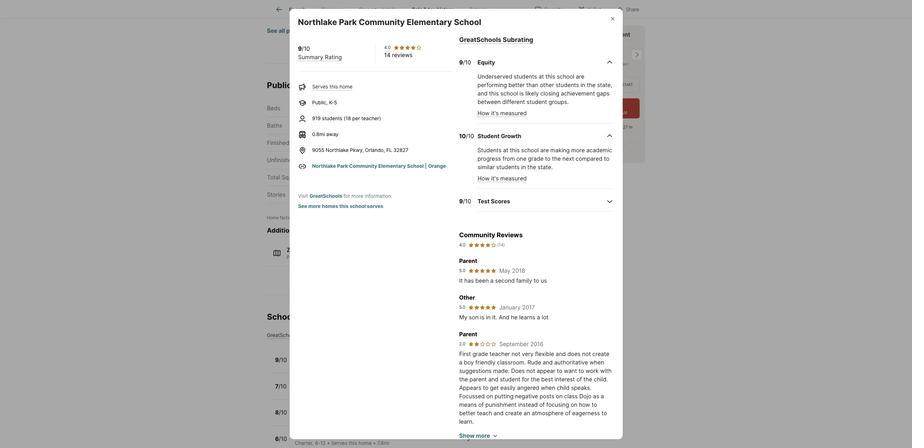 Task type: locate. For each thing, give the bounding box(es) containing it.
tour down the favorite button
[[541, 31, 553, 38]]

1 vertical spatial better
[[459, 410, 476, 417]]

schools right the history
[[470, 6, 488, 12]]

september
[[500, 341, 529, 348]]

facts for home
[[280, 215, 290, 221]]

facts
[[294, 80, 314, 90], [280, 215, 290, 221]]

students down from at the top of page
[[496, 164, 520, 171]]

school up greatschools subrating link
[[454, 17, 481, 27]]

serves
[[312, 84, 328, 90], [331, 440, 347, 446]]

2 horizontal spatial greatschools
[[459, 36, 502, 44]]

rating 4.0 out of 5 element up the reviews
[[394, 45, 422, 51]]

how it's measured link down the similar
[[478, 175, 527, 182]]

1 horizontal spatial grade
[[528, 155, 544, 162]]

parent up has
[[459, 258, 477, 265]]

the up angered
[[531, 376, 540, 383]]

park down overview
[[339, 17, 357, 27]]

1 vertical spatial facts
[[280, 215, 290, 221]]

how it's measured down the similar
[[478, 175, 527, 182]]

rating 4.0 out of 5 element
[[394, 45, 422, 51], [468, 242, 497, 249]]

/10 up the summary rating link at the top
[[302, 45, 310, 52]]

school left |
[[407, 163, 424, 169]]

1 vertical spatial is
[[480, 314, 485, 321]]

january 2017
[[499, 304, 535, 311]]

stories
[[267, 191, 286, 198]]

northlake park community elementary school | orange
[[312, 163, 446, 169]]

1 horizontal spatial •
[[373, 440, 376, 446]]

and up between
[[478, 90, 488, 97]]

and left does
[[556, 351, 566, 358]]

0 vertical spatial 32827
[[615, 125, 628, 130]]

4.0 down community reviews
[[459, 243, 466, 248]]

first grade teacher not very flexible and does not create a boy friendly classroom. rude and authoritative when suggestions made. does not appear to want to work with the parent and student for the best interest of the child. appears to get easily angered when child speaks. focussed on putting negative posts on class dojo as a means of punishment instead of focusing on how to better teach and create an atmosphere of eagerness to learn.
[[459, 351, 612, 426]]

0 horizontal spatial better
[[459, 410, 476, 417]]

5.0 for my
[[459, 305, 466, 310]]

0 horizontal spatial home
[[340, 84, 353, 90]]

orlando,
[[365, 147, 385, 153]]

0 vertical spatial rating
[[325, 54, 342, 61]]

1 vertical spatial measured
[[501, 175, 527, 182]]

1 horizontal spatial on
[[556, 393, 563, 400]]

compared
[[576, 155, 603, 162]]

2 rating 5.0 out of 5 element from the top
[[468, 305, 497, 311]]

0 vertical spatial how it's measured link
[[478, 110, 527, 117]]

does
[[511, 368, 525, 375]]

9 /10 summary rating
[[298, 45, 342, 61]]

beds
[[267, 105, 280, 112]]

1 vertical spatial student
[[500, 376, 521, 383]]

by
[[309, 215, 314, 221]]

4.0
[[384, 45, 391, 50], [459, 243, 466, 248]]

it's down between
[[491, 110, 499, 117]]

0 vertical spatial how
[[478, 110, 490, 117]]

on up focusing
[[556, 393, 563, 400]]

measured down from at the top of page
[[501, 175, 527, 182]]

(14)
[[497, 243, 505, 248]]

rating 4.0 out of 5 element down community reviews
[[468, 242, 497, 249]]

1 vertical spatial sq.
[[297, 157, 306, 164]]

is right 'son'
[[480, 314, 485, 321]]

share button
[[610, 2, 645, 16]]

park
[[339, 17, 357, 27], [337, 163, 348, 169]]

1 5.0 from the top
[[459, 268, 466, 274]]

0 vertical spatial when
[[590, 359, 604, 367]]

9 up the summary rating link at the top
[[298, 45, 302, 52]]

parent for grade
[[459, 331, 477, 338]]

better inside underserved students at this school are performing better than other students in the state, and this school is likely closing achievement gaps between different student groups.
[[509, 82, 525, 89]]

2 how it's measured link from the top
[[478, 175, 527, 182]]

to up interest
[[557, 368, 563, 375]]

tab list
[[267, 0, 502, 18]]

days
[[579, 131, 589, 136]]

school for northlake park community elementary school | orange
[[407, 163, 424, 169]]

2 horizontal spatial at
[[604, 110, 608, 115]]

the
[[587, 82, 596, 89], [557, 131, 563, 136], [552, 155, 561, 162], [528, 164, 536, 171], [459, 376, 468, 383], [531, 376, 540, 383], [584, 376, 592, 383]]

how it's measured up residential
[[478, 110, 527, 117]]

a right the ask at the right
[[583, 147, 586, 153]]

schools up the greatschools summary rating link
[[267, 312, 299, 322]]

1 how from the top
[[478, 110, 490, 117]]

facts for public
[[294, 80, 314, 90]]

community down property details
[[359, 17, 405, 27]]

grade up friendly
[[473, 351, 488, 358]]

focussed
[[459, 393, 485, 400]]

to up the "state."
[[545, 155, 551, 162]]

greatschools for subrating
[[459, 36, 502, 44]]

2 measured from the top
[[501, 175, 527, 182]]

northlake down overview
[[298, 17, 337, 27]]

gaps
[[597, 90, 610, 97]]

2 horizontal spatial for
[[522, 376, 530, 383]]

2 vertical spatial at
[[503, 147, 509, 154]]

tour with a redfin premier agent
[[541, 31, 630, 38]]

1 vertical spatial with
[[600, 368, 612, 375]]

1 how it's measured from the top
[[478, 110, 527, 117]]

tour for tour in person
[[545, 82, 557, 87]]

students up achievement in the right of the page
[[556, 82, 579, 89]]

are down student growth dropdown button
[[541, 147, 549, 154]]

not up 'classroom.'
[[512, 351, 520, 358]]

0 vertical spatial create
[[593, 351, 610, 358]]

/10 left equity
[[463, 59, 471, 66]]

when up work
[[590, 359, 604, 367]]

show more button
[[459, 432, 497, 441]]

sq. right the 'unfinished'
[[297, 157, 306, 164]]

create left an at the bottom of the page
[[505, 410, 522, 417]]

9 /10 up 7 /10
[[275, 357, 287, 364]]

rating 5.0 out of 5 element
[[468, 268, 497, 274], [468, 305, 497, 311]]

9 /10 left test
[[459, 198, 471, 205]]

• right the 12
[[327, 440, 330, 446]]

0 vertical spatial for
[[361, 80, 372, 90]]

and up appear
[[543, 359, 553, 367]]

measured for likely
[[501, 110, 527, 117]]

1 vertical spatial rating 4.0 out of 5 element
[[468, 242, 497, 249]]

1 how it's measured link from the top
[[478, 110, 527, 117]]

0 vertical spatial student
[[527, 98, 547, 106]]

9 /10
[[459, 59, 471, 66], [459, 198, 471, 205], [275, 357, 287, 364]]

family
[[476, 122, 493, 129]]

1 horizontal spatial better
[[509, 82, 525, 89]]

1 vertical spatial how it's measured link
[[478, 175, 527, 182]]

year renovated
[[399, 157, 441, 164]]

suggestions
[[459, 368, 492, 375]]

1 vertical spatial community
[[349, 163, 377, 169]]

/10 inside 9 /10 summary rating
[[302, 45, 310, 52]]

0 vertical spatial orange
[[428, 163, 446, 169]]

0 horizontal spatial are
[[541, 147, 549, 154]]

1 vertical spatial home
[[359, 440, 372, 446]]

tour for tour via video chat
[[590, 82, 601, 87]]

0 horizontal spatial facts
[[280, 215, 290, 221]]

saturday
[[610, 62, 629, 67]]

in inside students at this school are making more academic progress from one grade to the next compared to similar students in the state.
[[521, 164, 526, 171]]

0 vertical spatial parent
[[459, 258, 477, 265]]

5.0
[[459, 268, 466, 274], [459, 305, 466, 310]]

public,
[[312, 100, 328, 106]]

does
[[568, 351, 581, 358]]

scores
[[491, 198, 510, 205]]

resources
[[300, 227, 332, 234]]

this down the visit greatschools for more information on the top of page
[[339, 203, 349, 209]]

9 /10 left equity
[[459, 59, 471, 66]]

test scores button
[[478, 192, 614, 212]]

more right show
[[476, 433, 490, 440]]

/10 down single
[[466, 133, 474, 140]]

punishment
[[486, 402, 517, 409]]

elementary down fl
[[378, 163, 406, 169]]

0 vertical spatial at
[[539, 73, 544, 80]]

0 vertical spatial rating 5.0 out of 5 element
[[468, 268, 497, 274]]

1 horizontal spatial orange
[[483, 174, 503, 181]]

2 5.0 from the top
[[459, 305, 466, 310]]

0.8mi
[[312, 131, 325, 137]]

1
[[389, 191, 392, 198]]

the left the "state."
[[528, 164, 536, 171]]

northlake for northlake park community elementary school | orange
[[312, 163, 336, 169]]

premier
[[592, 31, 613, 38]]

single
[[458, 122, 474, 129]]

zoning
[[287, 247, 306, 254]]

to right eagerness
[[602, 410, 607, 417]]

more up next
[[571, 147, 585, 154]]

at inside students at this school are making more academic progress from one grade to the next compared to similar students in the state.
[[503, 147, 509, 154]]

for left 9086
[[361, 80, 372, 90]]

how up the family
[[478, 110, 490, 117]]

14 reviews
[[384, 52, 413, 59]]

acres
[[509, 105, 524, 112]]

0 horizontal spatial grade
[[473, 351, 488, 358]]

1 horizontal spatial is
[[520, 90, 524, 97]]

0 vertical spatial ft.
[[301, 139, 308, 146]]

2 parent from the top
[[459, 331, 477, 338]]

orange right |
[[428, 163, 446, 169]]

orange inside northlake park community elementary school dialog
[[428, 163, 446, 169]]

0 vertical spatial sq.
[[291, 139, 300, 146]]

grade inside first grade teacher not very flexible and does not create a boy friendly classroom. rude and authoritative when suggestions made. does not appear to want to work with the parent and student for the best interest of the child. appears to get easily angered when child speaks. focussed on putting negative posts on class dojo as a means of punishment instead of focusing on how to better teach and create an atmosphere of eagerness to learn.
[[473, 351, 488, 358]]

4.0 up 14 in the top of the page
[[384, 45, 391, 50]]

1 vertical spatial greatschools
[[310, 193, 342, 199]]

0 vertical spatial with
[[554, 31, 567, 38]]

4
[[610, 47, 618, 63]]

with
[[554, 31, 567, 38], [600, 368, 612, 375]]

2 vertical spatial sq.
[[282, 174, 290, 181]]

in
[[581, 82, 585, 89], [557, 82, 562, 87], [629, 125, 633, 130], [521, 164, 526, 171], [486, 314, 491, 321]]

redfin
[[572, 31, 590, 38]]

0 horizontal spatial with
[[554, 31, 567, 38]]

list box
[[541, 77, 640, 93]]

the left last
[[557, 131, 563, 136]]

1 parent from the top
[[459, 258, 477, 265]]

how it's measured link for similar
[[478, 175, 527, 182]]

and up get
[[489, 376, 499, 383]]

ft. for unfinished sq. ft.
[[307, 157, 314, 164]]

than
[[527, 82, 538, 89]]

2 vertical spatial for
[[522, 376, 530, 383]]

2 vertical spatial ft.
[[292, 174, 299, 181]]

tour left via
[[590, 82, 601, 87]]

1 vertical spatial at
[[604, 110, 608, 115]]

0 vertical spatial facts
[[294, 80, 314, 90]]

with inside first grade teacher not very flexible and does not create a boy friendly classroom. rude and authoritative when suggestions made. does not appear to want to work with the parent and student for the best interest of the child. appears to get easily angered when child speaks. focussed on putting negative posts on class dojo as a means of punishment instead of focusing on how to better teach and create an atmosphere of eagerness to learn.
[[600, 368, 612, 375]]

student
[[478, 133, 500, 140]]

rating 5.0 out of 5 element for been
[[468, 268, 497, 274]]

how it's measured link up residential
[[478, 110, 527, 117]]

1 horizontal spatial elementary
[[407, 17, 452, 27]]

1 vertical spatial elementary
[[378, 163, 406, 169]]

the left "state,"
[[587, 82, 596, 89]]

6
[[275, 436, 279, 443]]

student down likely
[[527, 98, 547, 106]]

better
[[509, 82, 525, 89], [459, 410, 476, 417]]

northlake down 9055
[[312, 163, 336, 169]]

9
[[298, 45, 302, 52], [459, 59, 463, 66], [459, 198, 463, 205], [275, 357, 279, 364]]

1 vertical spatial parent
[[459, 331, 477, 338]]

northlake down away
[[326, 147, 349, 153]]

ft. down 9055
[[307, 157, 314, 164]]

tour in person
[[545, 82, 579, 87]]

0 horizontal spatial at
[[503, 147, 509, 154]]

schools tab
[[462, 1, 496, 18]]

parent up 2.0
[[459, 331, 477, 338]]

2018
[[512, 268, 525, 275]]

0 horizontal spatial greatschools
[[267, 332, 298, 338]]

this inside cornerstone charter academy high school charter, 8-12 • serves this home • 7.8mi
[[349, 440, 357, 446]]

0 vertical spatial home
[[340, 84, 353, 90]]

2 horizontal spatial not
[[582, 351, 591, 358]]

northlake inside northlake park community elementary school element
[[298, 17, 337, 27]]

2016 up the flexible at bottom right
[[531, 341, 544, 348]]

greatschools link
[[310, 193, 342, 199]]

5.0 up it
[[459, 268, 466, 274]]

1 vertical spatial park
[[337, 163, 348, 169]]

and up public, k-5
[[316, 80, 330, 90]]

with up child.
[[600, 368, 612, 375]]

it's
[[491, 110, 499, 117], [491, 175, 499, 182]]

park for northlake park community elementary school | orange
[[337, 163, 348, 169]]

1 vertical spatial school
[[407, 163, 424, 169]]

1 horizontal spatial serves
[[331, 440, 347, 446]]

1 horizontal spatial greatschools
[[310, 193, 342, 199]]

0 vertical spatial is
[[520, 90, 524, 97]]

next
[[563, 155, 574, 162]]

1 rating 5.0 out of 5 element from the top
[[468, 268, 497, 274]]

(18
[[344, 116, 351, 122]]

0 horizontal spatial 4.0
[[384, 45, 391, 50]]

better down 'means'
[[459, 410, 476, 417]]

0 vertical spatial 5.0
[[459, 268, 466, 274]]

1 horizontal spatial are
[[576, 73, 585, 80]]

9 inside 9 /10 summary rating
[[298, 45, 302, 52]]

to down as
[[592, 402, 597, 409]]

rating 5.0 out of 5 element up 'son'
[[468, 305, 497, 311]]

9 up dr
[[459, 59, 463, 66]]

0 vertical spatial summary
[[298, 54, 323, 61]]

2 how it's measured from the top
[[478, 175, 527, 182]]

1 vertical spatial schools
[[267, 312, 299, 322]]

january
[[499, 304, 521, 311]]

on down get
[[487, 393, 493, 400]]

32827 down am
[[615, 125, 628, 130]]

not down rude
[[527, 368, 535, 375]]

1 vertical spatial serves
[[331, 440, 347, 446]]

school inside cornerstone charter academy high school charter, 8-12 • serves this home • 7.8mi
[[395, 433, 414, 440]]

2.0
[[459, 342, 466, 347]]

0 horizontal spatial •
[[327, 440, 330, 446]]

similar
[[478, 164, 495, 171]]

0 vertical spatial are
[[576, 73, 585, 80]]

1 vertical spatial how
[[478, 175, 490, 182]]

2016 inside northlake park community elementary school dialog
[[531, 341, 544, 348]]

None button
[[545, 40, 573, 70], [576, 40, 604, 70], [607, 40, 636, 70], [545, 40, 573, 70], [576, 40, 604, 70], [607, 40, 636, 70]]

measured down different
[[501, 110, 527, 117]]

the inside in the last 30 days
[[557, 131, 563, 136]]

it's for underserved students at this school are performing better than other students in the state, and this school is likely closing achievement gaps between different student groups.
[[491, 110, 499, 117]]

visit greatschools for more information
[[298, 193, 391, 199]]

0 horizontal spatial 32827
[[394, 147, 409, 153]]

how it's measured link for is
[[478, 110, 527, 117]]

this down performing
[[489, 90, 499, 97]]

1 vertical spatial ft.
[[307, 157, 314, 164]]

ft. down unfinished sq. ft.
[[292, 174, 299, 181]]

0 vertical spatial northlake
[[298, 17, 337, 27]]

grade
[[528, 155, 544, 162], [473, 351, 488, 358]]

dojo
[[580, 393, 592, 400]]

1 vertical spatial 5.0
[[459, 305, 466, 310]]

is
[[520, 90, 524, 97], [480, 314, 485, 321]]

it.
[[492, 314, 497, 321]]

students
[[514, 73, 537, 80], [556, 82, 579, 89], [322, 116, 343, 122], [496, 164, 520, 171]]

5.0 for it
[[459, 268, 466, 274]]

0 horizontal spatial when
[[541, 385, 555, 392]]

tour up closing
[[545, 82, 557, 87]]

2 vertical spatial greatschools
[[267, 332, 298, 338]]

1 measured from the top
[[501, 110, 527, 117]]

in inside list box
[[557, 82, 562, 87]]

a left boy
[[459, 359, 463, 367]]

how down the similar
[[478, 175, 490, 182]]

student growth
[[478, 133, 522, 140]]

1 horizontal spatial at
[[539, 73, 544, 80]]

5.0 up my
[[459, 305, 466, 310]]

tomorrow
[[583, 110, 603, 115]]

it's down the similar
[[491, 175, 499, 182]]

/10 left test
[[463, 198, 471, 205]]

serves
[[367, 203, 383, 209]]

0 vertical spatial park
[[339, 17, 357, 27]]

boy
[[464, 359, 474, 367]]

schools inside tab
[[470, 6, 488, 12]]

when down best
[[541, 385, 555, 392]]

ft. up unfinished sq. ft.
[[301, 139, 308, 146]]

0 horizontal spatial is
[[480, 314, 485, 321]]

elementary for northlake park community elementary school | orange
[[378, 163, 406, 169]]

2 how from the top
[[478, 175, 490, 182]]

school for northlake park community elementary school
[[454, 17, 481, 27]]

for inside first grade teacher not very flexible and does not create a boy friendly classroom. rude and authoritative when suggestions made. does not appear to want to work with the parent and student for the best interest of the child. appears to get easily angered when child speaks. focussed on putting negative posts on class dojo as a means of punishment instead of focusing on how to better teach and create an atmosphere of eagerness to learn.
[[522, 376, 530, 383]]

2 vertical spatial 2016
[[531, 341, 544, 348]]

1 vertical spatial grade
[[473, 351, 488, 358]]

2 it's from the top
[[491, 175, 499, 182]]

1 vertical spatial how it's measured
[[478, 175, 527, 182]]

with left redfin
[[554, 31, 567, 38]]

tab list containing search
[[267, 0, 502, 18]]

of down focusing
[[565, 410, 571, 417]]

putting
[[495, 393, 514, 400]]

1 vertical spatial 32827
[[394, 147, 409, 153]]

in inside underserved students at this school are performing better than other students in the state, and this school is likely closing achievement gaps between different student groups.
[[581, 82, 585, 89]]

son
[[469, 314, 479, 321]]

rating
[[325, 54, 342, 61], [323, 332, 338, 338]]

test
[[478, 198, 490, 205]]

dr
[[457, 80, 466, 90]]

list box containing tour in person
[[541, 77, 640, 93]]

and down punishment on the right bottom
[[494, 410, 504, 417]]

0 vertical spatial it's
[[491, 110, 499, 117]]

2 vertical spatial community
[[459, 232, 495, 239]]

0 vertical spatial grade
[[528, 155, 544, 162]]

flexible
[[535, 351, 554, 358]]

0 vertical spatial elementary
[[407, 17, 452, 27]]

x-out button
[[572, 2, 607, 16]]

1 it's from the top
[[491, 110, 499, 117]]

person
[[562, 82, 579, 87]]

1 horizontal spatial 4.0
[[459, 243, 466, 248]]

overview tab
[[314, 1, 351, 18]]

919 students (18 per teacher)
[[312, 116, 381, 122]]

1 horizontal spatial student
[[527, 98, 547, 106]]



Task type: vqa. For each thing, say whether or not it's contained in the screenshot.
the Your request could not be connected with any participating lenders at this time. We may retain your information and you may be contacted if an offer becomes available. on the top of the page
no



Task type: describe. For each thing, give the bounding box(es) containing it.
from
[[503, 155, 515, 162]]

my son is in it. and he learns a lot
[[459, 314, 549, 321]]

high
[[381, 433, 394, 440]]

share
[[626, 6, 639, 12]]

made.
[[493, 368, 510, 375]]

community reviews
[[459, 232, 523, 239]]

of up teach
[[479, 402, 484, 409]]

0 vertical spatial 9 /10
[[459, 59, 471, 66]]

sq. for finished
[[291, 139, 300, 146]]

/10 up 6 /10 at the bottom left
[[279, 410, 287, 417]]

school up tour in person
[[557, 73, 575, 80]]

one
[[517, 155, 527, 162]]

available:
[[563, 110, 582, 115]]

of up speaks.
[[577, 376, 582, 383]]

sq. for total
[[282, 174, 290, 181]]

rating 2.0 out of 5 element
[[468, 342, 497, 347]]

best
[[541, 376, 553, 383]]

0 vertical spatial 4.0
[[384, 45, 391, 50]]

rude
[[528, 359, 541, 367]]

at inside underserved students at this school are performing better than other students in the state, and this school is likely closing achievement gaps between different student groups.
[[539, 73, 544, 80]]

child
[[557, 385, 570, 392]]

question
[[587, 147, 608, 153]]

how it's measured for similar
[[478, 175, 527, 182]]

are inside underserved students at this school are performing better than other students in the state, and this school is likely closing achievement gaps between different student groups.
[[576, 73, 585, 80]]

/10 up 7 /10
[[279, 357, 287, 364]]

1 horizontal spatial rating 4.0 out of 5 element
[[468, 242, 497, 249]]

a right as
[[601, 393, 604, 400]]

2 • from the left
[[373, 440, 376, 446]]

additional resources
[[267, 227, 332, 234]]

closing
[[541, 90, 559, 97]]

are inside students at this school are making more academic progress from one grade to the next compared to similar students in the state.
[[541, 147, 549, 154]]

rating inside 9 /10 summary rating
[[325, 54, 342, 61]]

home inside northlake park community elementary school dialog
[[340, 84, 353, 90]]

how it's measured for is
[[478, 110, 527, 117]]

school down the visit greatschools for more information on the top of page
[[350, 203, 366, 209]]

northlake park community elementary school dialog
[[290, 9, 623, 449]]

classroom.
[[497, 359, 526, 367]]

via
[[602, 82, 608, 87]]

how for underserved students at this school are performing better than other students in the state, and this school is likely closing achievement gaps between different student groups.
[[478, 110, 490, 117]]

next available: tomorrow at 10:00 am button
[[541, 99, 640, 119]]

0 horizontal spatial for
[[344, 193, 350, 199]]

/10 left charter,
[[279, 436, 287, 443]]

park for northlake park community elementary school
[[339, 17, 357, 27]]

total sq. ft.
[[267, 174, 299, 181]]

serves inside cornerstone charter academy high school charter, 8-12 • serves this home • 7.8mi
[[331, 440, 347, 446]]

parent
[[470, 376, 487, 383]]

1 vertical spatial 9 /10
[[459, 198, 471, 205]]

total
[[267, 174, 280, 181]]

of down posts on the right
[[540, 402, 545, 409]]

tour for tour with a redfin premier agent
[[541, 31, 553, 38]]

next
[[553, 110, 562, 115]]

1 vertical spatial 4.0
[[459, 243, 466, 248]]

this up other
[[546, 73, 555, 80]]

0 horizontal spatial create
[[505, 410, 522, 417]]

friendly
[[476, 359, 496, 367]]

and inside underserved students at this school are performing better than other students in the state, and this school is likely closing achievement gaps between different student groups.
[[478, 90, 488, 97]]

want
[[564, 368, 577, 375]]

2 horizontal spatial on
[[571, 402, 578, 409]]

us
[[541, 278, 547, 285]]

performing
[[478, 82, 507, 89]]

greatschools summary rating link
[[267, 332, 338, 338]]

1 • from the left
[[327, 440, 330, 446]]

9 up 7
[[275, 357, 279, 364]]

rating 5.0 out of 5 element for is
[[468, 305, 497, 311]]

property details tab
[[351, 1, 404, 18]]

a left lot
[[537, 314, 540, 321]]

in the last 30 days
[[557, 125, 633, 136]]

community for northlake park community elementary school
[[359, 17, 405, 27]]

how for students at this school are making more academic progress from one grade to the next compared to similar students in the state.
[[478, 175, 490, 182]]

interest
[[555, 376, 575, 383]]

0 horizontal spatial rating 4.0 out of 5 element
[[394, 45, 422, 51]]

0 horizontal spatial not
[[512, 351, 520, 358]]

first
[[459, 351, 471, 358]]

district
[[339, 255, 356, 261]]

sq. for unfinished
[[297, 157, 306, 164]]

32827 inside northlake park community elementary school dialog
[[394, 147, 409, 153]]

9055
[[312, 147, 324, 153]]

to left us
[[534, 278, 539, 285]]

chat
[[623, 82, 633, 87]]

ft. for total sq. ft.
[[292, 174, 299, 181]]

0 vertical spatial 2016
[[511, 139, 524, 146]]

additional
[[267, 227, 299, 234]]

unfinished sq. ft.
[[267, 157, 314, 164]]

he
[[511, 314, 518, 321]]

may
[[499, 268, 511, 275]]

more up by
[[308, 203, 321, 209]]

ft. for finished sq. ft.
[[301, 139, 308, 146]]

ask
[[572, 147, 582, 153]]

elementary for northlake park community elementary school
[[407, 17, 452, 27]]

the down work
[[584, 376, 592, 383]]

1 horizontal spatial when
[[590, 359, 604, 367]]

unfinished
[[267, 157, 296, 164]]

equity button
[[478, 53, 614, 72]]

the down making
[[552, 155, 561, 162]]

1 vertical spatial 2016
[[511, 157, 524, 164]]

1 vertical spatial when
[[541, 385, 555, 392]]

the up appears
[[459, 376, 468, 383]]

as
[[593, 393, 599, 400]]

serves this home
[[312, 84, 353, 90]]

student inside first grade teacher not very flexible and does not create a boy friendly classroom. rude and authoritative when suggestions made. does not appear to want to work with the parent and student for the best interest of the child. appears to get easily angered when child speaks. focussed on putting negative posts on class dojo as a means of punishment instead of focusing on how to better teach and create an atmosphere of eagerness to learn.
[[500, 376, 521, 383]]

finished
[[267, 139, 289, 146]]

—
[[386, 157, 392, 164]]

at inside button
[[604, 110, 608, 115]]

may 2018
[[499, 268, 525, 275]]

tax
[[428, 6, 436, 12]]

has
[[464, 278, 474, 285]]

tour via video chat
[[590, 82, 633, 87]]

1 vertical spatial rating
[[323, 332, 338, 338]]

measured for students
[[501, 175, 527, 182]]

students
[[478, 147, 502, 154]]

teacher
[[490, 351, 510, 358]]

students up than
[[514, 73, 537, 80]]

next image
[[631, 49, 643, 60]]

my
[[459, 314, 468, 321]]

more inside students at this school are making more academic progress from one grade to the next compared to similar students in the state.
[[571, 147, 585, 154]]

an
[[524, 410, 530, 417]]

sale
[[412, 6, 423, 12]]

10:00
[[609, 110, 620, 115]]

year
[[399, 157, 411, 164]]

county
[[505, 174, 524, 181]]

is inside underserved students at this school are performing better than other students in the state, and this school is likely closing achievement gaps between different student groups.
[[520, 90, 524, 97]]

1 vertical spatial summary
[[300, 332, 322, 338]]

appear
[[537, 368, 556, 375]]

speaks.
[[571, 385, 592, 392]]

this inside students at this school are making more academic progress from one grade to the next compared to similar students in the state.
[[510, 147, 520, 154]]

single family residential
[[458, 122, 524, 129]]

more up see more homes this school serves link
[[352, 193, 364, 199]]

lot
[[542, 314, 549, 321]]

school up different
[[501, 90, 518, 97]]

public
[[267, 80, 292, 90]]

details
[[381, 6, 396, 12]]

10 /10
[[459, 133, 474, 140]]

1 horizontal spatial create
[[593, 351, 610, 358]]

community for northlake park community elementary school | orange
[[349, 163, 377, 169]]

likely
[[526, 90, 539, 97]]

cornerstone charter academy high school charter, 8-12 • serves this home • 7.8mi
[[295, 433, 414, 446]]

property details
[[359, 6, 396, 12]]

5
[[334, 100, 337, 106]]

out
[[593, 6, 601, 12]]

greatschools summary rating
[[267, 332, 338, 338]]

a right been
[[491, 278, 494, 285]]

homes
[[322, 203, 338, 209]]

better inside first grade teacher not very flexible and does not create a boy friendly classroom. rude and authoritative when suggestions made. does not appear to want to work with the parent and student for the best interest of the child. appears to get easily angered when child speaks. focussed on putting negative posts on class dojo as a means of punishment instead of focusing on how to better teach and create an atmosphere of eagerness to learn.
[[459, 410, 476, 417]]

orange link
[[428, 163, 446, 169]]

0 horizontal spatial schools
[[267, 312, 299, 322]]

northlake for northlake park community elementary school
[[298, 17, 337, 27]]

greatschools for summary
[[267, 332, 298, 338]]

more inside dropdown button
[[476, 433, 490, 440]]

students left "(18" on the top left
[[322, 116, 343, 122]]

zoning
[[332, 80, 359, 90]]

school for cornerstone charter academy high school charter, 8-12 • serves this home • 7.8mi
[[395, 433, 414, 440]]

other
[[540, 82, 554, 89]]

parent for has
[[459, 258, 477, 265]]

1 horizontal spatial not
[[527, 368, 535, 375]]

renovated
[[412, 157, 441, 164]]

to down academic
[[604, 155, 610, 162]]

video
[[610, 82, 621, 87]]

0 horizontal spatial on
[[487, 393, 493, 400]]

1 vertical spatial northlake
[[326, 147, 349, 153]]

a left redfin
[[568, 31, 571, 38]]

get
[[490, 385, 499, 392]]

serves inside northlake park community elementary school dialog
[[312, 84, 328, 90]]

students inside students at this school are making more academic progress from one grade to the next compared to similar students in the state.
[[496, 164, 520, 171]]

/10 up 8 /10
[[279, 383, 287, 390]]

30
[[573, 131, 578, 136]]

this up 5
[[330, 84, 338, 90]]

development
[[307, 255, 338, 261]]

grade inside students at this school are making more academic progress from one grade to the next compared to similar students in the state.
[[528, 155, 544, 162]]

academic
[[587, 147, 612, 154]]

planned
[[287, 255, 306, 261]]

to left work
[[579, 368, 584, 375]]

in inside in the last 30 days
[[629, 125, 633, 130]]

8-
[[315, 440, 321, 446]]

finished sq. ft.
[[267, 139, 308, 146]]

9 left test
[[459, 198, 463, 205]]

sale & tax history
[[412, 6, 454, 12]]

the inside underserved students at this school are performing better than other students in the state, and this school is likely closing achievement gaps between different student groups.
[[587, 82, 596, 89]]

it's for students at this school are making more academic progress from one grade to the next compared to similar students in the state.
[[491, 175, 499, 182]]

student inside underserved students at this school are performing better than other students in the state, and this school is likely closing achievement gaps between different student groups.
[[527, 98, 547, 106]]

home inside cornerstone charter academy high school charter, 8-12 • serves this home • 7.8mi
[[359, 440, 372, 446]]

negative
[[515, 393, 538, 400]]

northlake park community elementary school element
[[298, 9, 490, 28]]

sale & tax history tab
[[404, 1, 462, 18]]

2 vertical spatial 9 /10
[[275, 357, 287, 364]]

summary inside 9 /10 summary rating
[[298, 54, 323, 61]]

school inside students at this school are making more academic progress from one grade to the next compared to similar students in the state.
[[521, 147, 539, 154]]

to left get
[[483, 385, 489, 392]]



